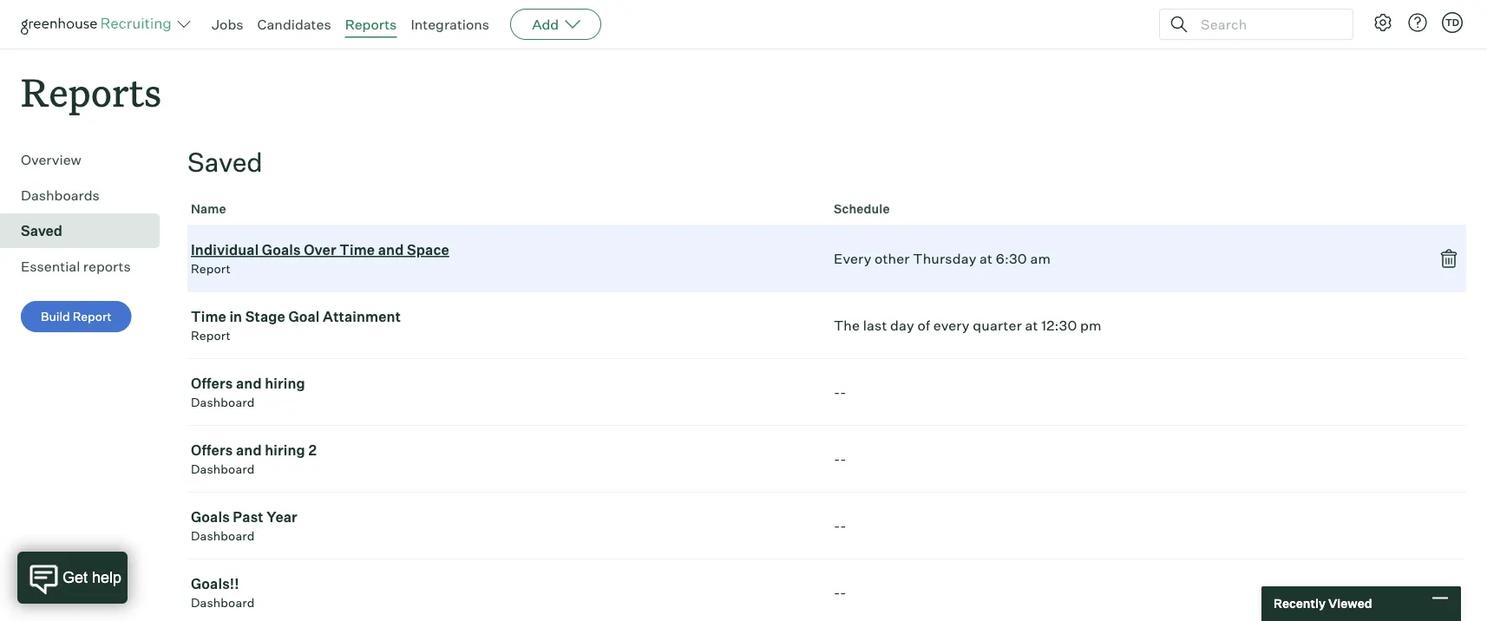 Task type: describe. For each thing, give the bounding box(es) containing it.
candidates link
[[257, 16, 331, 33]]

dashboard inside goals past year dashboard
[[191, 529, 255, 544]]

hiring for offers and hiring 2
[[265, 442, 305, 459]]

viewed
[[1328, 596, 1372, 611]]

goals inside goals past year dashboard
[[191, 509, 230, 526]]

-- for goals past year
[[834, 517, 847, 535]]

0 horizontal spatial saved
[[21, 222, 62, 240]]

report inside the time in stage goal attainment report
[[191, 328, 231, 343]]

goal
[[288, 308, 320, 326]]

build report
[[41, 309, 112, 324]]

day
[[890, 317, 914, 334]]

the last day of every quarter at 12:30 pm
[[834, 317, 1102, 334]]

thursday
[[913, 250, 976, 267]]

add button
[[510, 9, 601, 40]]

name
[[191, 201, 226, 217]]

add
[[532, 16, 559, 33]]

and for offers and hiring
[[236, 375, 262, 392]]

am
[[1030, 250, 1051, 267]]

goals past year dashboard
[[191, 509, 298, 544]]

stage
[[245, 308, 285, 326]]

jobs
[[212, 16, 243, 33]]

essential
[[21, 258, 80, 275]]

jobs link
[[212, 16, 243, 33]]

pm
[[1080, 317, 1102, 334]]

over
[[304, 241, 336, 259]]

offers for offers and hiring 2
[[191, 442, 233, 459]]

dashboards link
[[21, 185, 153, 206]]

greenhouse recruiting image
[[21, 14, 177, 35]]

time inside individual goals over time and space report
[[340, 241, 375, 259]]

report inside individual goals over time and space report
[[191, 261, 231, 277]]

candidates
[[257, 16, 331, 33]]

td
[[1445, 16, 1459, 28]]

attainment
[[323, 308, 401, 326]]

dashboard inside offers and hiring 2 dashboard
[[191, 462, 255, 477]]

individual goals over time and space report
[[191, 241, 449, 277]]

-- for offers and hiring
[[834, 384, 847, 401]]

and inside individual goals over time and space report
[[378, 241, 404, 259]]

the
[[834, 317, 860, 334]]

goals!! dashboard
[[191, 575, 255, 611]]

every
[[933, 317, 970, 334]]

0 horizontal spatial reports
[[21, 66, 162, 117]]

time in stage goal attainment report
[[191, 308, 401, 343]]

last
[[863, 317, 887, 334]]

in
[[229, 308, 242, 326]]

6:30
[[996, 250, 1027, 267]]

overview
[[21, 151, 81, 168]]

space
[[407, 241, 449, 259]]



Task type: vqa. For each thing, say whether or not it's contained in the screenshot.
Integrations link
yes



Task type: locate. For each thing, give the bounding box(es) containing it.
offers down offers and hiring dashboard
[[191, 442, 233, 459]]

offers for offers and hiring
[[191, 375, 233, 392]]

and left space
[[378, 241, 404, 259]]

1 vertical spatial report
[[73, 309, 112, 324]]

goals!!
[[191, 575, 239, 593]]

hiring
[[265, 375, 305, 392], [265, 442, 305, 459]]

1 vertical spatial hiring
[[265, 442, 305, 459]]

dashboard inside offers and hiring dashboard
[[191, 395, 255, 410]]

report
[[191, 261, 231, 277], [73, 309, 112, 324], [191, 328, 231, 343]]

2 vertical spatial and
[[236, 442, 262, 459]]

of
[[918, 317, 930, 334]]

1 horizontal spatial saved
[[187, 146, 263, 178]]

1 offers from the top
[[191, 375, 233, 392]]

integrations link
[[411, 16, 489, 33]]

offers and hiring 2 dashboard
[[191, 442, 317, 477]]

0 vertical spatial report
[[191, 261, 231, 277]]

0 horizontal spatial time
[[191, 308, 226, 326]]

goals left past
[[191, 509, 230, 526]]

goals left over on the left
[[262, 241, 301, 259]]

report down "individual"
[[191, 261, 231, 277]]

dashboard
[[191, 395, 255, 410], [191, 462, 255, 477], [191, 529, 255, 544], [191, 595, 255, 611]]

recently
[[1274, 596, 1326, 611]]

reports down greenhouse recruiting image
[[21, 66, 162, 117]]

1 horizontal spatial reports
[[345, 16, 397, 33]]

1 dashboard from the top
[[191, 395, 255, 410]]

0 vertical spatial goals
[[262, 241, 301, 259]]

overview link
[[21, 149, 153, 170]]

at left 6:30
[[980, 250, 993, 267]]

0 vertical spatial time
[[340, 241, 375, 259]]

1 horizontal spatial at
[[1025, 317, 1038, 334]]

3 dashboard from the top
[[191, 529, 255, 544]]

3 -- from the top
[[834, 517, 847, 535]]

hiring inside offers and hiring dashboard
[[265, 375, 305, 392]]

recently viewed
[[1274, 596, 1372, 611]]

offers down in
[[191, 375, 233, 392]]

reports
[[345, 16, 397, 33], [21, 66, 162, 117]]

at
[[980, 250, 993, 267], [1025, 317, 1038, 334]]

1 -- from the top
[[834, 384, 847, 401]]

2 -- from the top
[[834, 450, 847, 468]]

and
[[378, 241, 404, 259], [236, 375, 262, 392], [236, 442, 262, 459]]

and down offers and hiring dashboard
[[236, 442, 262, 459]]

1 hiring from the top
[[265, 375, 305, 392]]

build
[[41, 309, 70, 324]]

dashboard up past
[[191, 462, 255, 477]]

0 horizontal spatial goals
[[191, 509, 230, 526]]

1 vertical spatial and
[[236, 375, 262, 392]]

offers
[[191, 375, 233, 392], [191, 442, 233, 459]]

goals
[[262, 241, 301, 259], [191, 509, 230, 526]]

1 horizontal spatial goals
[[262, 241, 301, 259]]

saved
[[187, 146, 263, 178], [21, 222, 62, 240]]

dashboard down goals!!
[[191, 595, 255, 611]]

and down in
[[236, 375, 262, 392]]

0 vertical spatial offers
[[191, 375, 233, 392]]

2
[[308, 442, 317, 459]]

td button
[[1442, 12, 1463, 33]]

and for offers and hiring 2
[[236, 442, 262, 459]]

1 vertical spatial reports
[[21, 66, 162, 117]]

report right build
[[73, 309, 112, 324]]

offers and hiring dashboard
[[191, 375, 305, 410]]

at left 12:30
[[1025, 317, 1038, 334]]

time
[[340, 241, 375, 259], [191, 308, 226, 326]]

reports right candidates
[[345, 16, 397, 33]]

td button
[[1439, 9, 1466, 36]]

every
[[834, 250, 872, 267]]

saved up essential
[[21, 222, 62, 240]]

0 vertical spatial reports
[[345, 16, 397, 33]]

0 vertical spatial at
[[980, 250, 993, 267]]

4 dashboard from the top
[[191, 595, 255, 611]]

report down in
[[191, 328, 231, 343]]

--
[[834, 384, 847, 401], [834, 450, 847, 468], [834, 517, 847, 535], [834, 584, 847, 601]]

integrations
[[411, 16, 489, 33]]

Search text field
[[1196, 12, 1337, 37]]

2 hiring from the top
[[265, 442, 305, 459]]

2 vertical spatial report
[[191, 328, 231, 343]]

and inside offers and hiring dashboard
[[236, 375, 262, 392]]

dashboard down past
[[191, 529, 255, 544]]

hiring left 2
[[265, 442, 305, 459]]

hiring for offers and hiring
[[265, 375, 305, 392]]

saved link
[[21, 221, 153, 241]]

12:30
[[1041, 317, 1077, 334]]

every other thursday at 6:30 am
[[834, 250, 1051, 267]]

2 offers from the top
[[191, 442, 233, 459]]

reports link
[[345, 16, 397, 33]]

time right over on the left
[[340, 241, 375, 259]]

hiring inside offers and hiring 2 dashboard
[[265, 442, 305, 459]]

offers inside offers and hiring 2 dashboard
[[191, 442, 233, 459]]

time left in
[[191, 308, 226, 326]]

schedule
[[834, 201, 890, 217]]

0 vertical spatial and
[[378, 241, 404, 259]]

report inside button
[[73, 309, 112, 324]]

goals inside individual goals over time and space report
[[262, 241, 301, 259]]

offers inside offers and hiring dashboard
[[191, 375, 233, 392]]

essential reports
[[21, 258, 131, 275]]

time inside the time in stage goal attainment report
[[191, 308, 226, 326]]

-- for offers and hiring 2
[[834, 450, 847, 468]]

quarter
[[973, 317, 1022, 334]]

dashboard up offers and hiring 2 dashboard
[[191, 395, 255, 410]]

hiring down the time in stage goal attainment report
[[265, 375, 305, 392]]

1 vertical spatial goals
[[191, 509, 230, 526]]

configure image
[[1373, 12, 1393, 33]]

dashboards
[[21, 187, 100, 204]]

saved up name
[[187, 146, 263, 178]]

1 horizontal spatial time
[[340, 241, 375, 259]]

past
[[233, 509, 264, 526]]

0 vertical spatial hiring
[[265, 375, 305, 392]]

0 horizontal spatial at
[[980, 250, 993, 267]]

4 -- from the top
[[834, 584, 847, 601]]

reports
[[83, 258, 131, 275]]

year
[[267, 509, 298, 526]]

individual
[[191, 241, 259, 259]]

other
[[875, 250, 910, 267]]

-- for goals!!
[[834, 584, 847, 601]]

1 vertical spatial time
[[191, 308, 226, 326]]

and inside offers and hiring 2 dashboard
[[236, 442, 262, 459]]

0 vertical spatial saved
[[187, 146, 263, 178]]

1 vertical spatial saved
[[21, 222, 62, 240]]

essential reports link
[[21, 256, 153, 277]]

2 dashboard from the top
[[191, 462, 255, 477]]

build report button
[[21, 301, 132, 332]]

1 vertical spatial at
[[1025, 317, 1038, 334]]

1 vertical spatial offers
[[191, 442, 233, 459]]

-
[[834, 384, 840, 401], [840, 384, 847, 401], [834, 450, 840, 468], [840, 450, 847, 468], [834, 517, 840, 535], [840, 517, 847, 535], [834, 584, 840, 601], [840, 584, 847, 601]]



